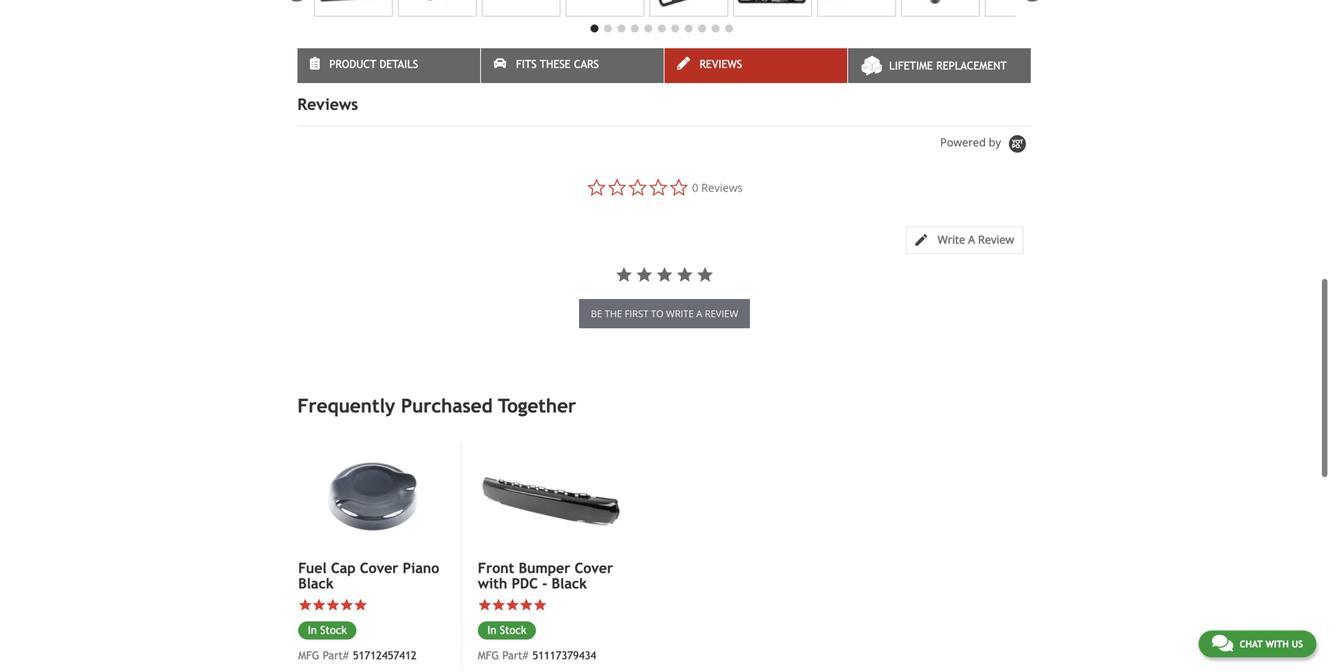 Task type: describe. For each thing, give the bounding box(es) containing it.
genuine mini image for pdc
[[533, 648, 592, 655]]

es#2734448
[[533, 626, 590, 639]]

front bumper cover with pdc - black image
[[478, 400, 623, 508]]

3 star image from the left
[[354, 556, 368, 570]]

comments image
[[1212, 634, 1234, 653]]

bumper
[[519, 518, 571, 534]]

black inside front bumper cover with pdc - black
[[552, 533, 587, 550]]

51117379434
[[533, 607, 597, 620]]

es#3554453
[[353, 626, 411, 639]]

review
[[705, 265, 739, 278]]

fuel cap cover piano black link
[[298, 518, 444, 550]]

4 star image from the left
[[533, 556, 547, 570]]

the
[[605, 265, 622, 278]]

black inside the fuel cap cover piano black
[[298, 533, 334, 550]]

in for front bumper cover with pdc - black
[[488, 582, 497, 595]]

front bumper cover with pdc - black
[[478, 518, 613, 550]]

with inside front bumper cover with pdc - black
[[478, 533, 508, 550]]

part# left 51712457412
[[323, 607, 349, 620]]

lifetime replacement link
[[848, 6, 1031, 41]]

mfg for front bumper cover with pdc - black
[[478, 607, 499, 620]]

product details
[[329, 15, 418, 28]]

3 star image from the left
[[492, 556, 506, 570]]

chat
[[1240, 639, 1263, 650]]

fits these cars
[[516, 15, 599, 28]]

chat with us link
[[1199, 631, 1317, 658]]

fits
[[516, 15, 537, 28]]

1 star image from the left
[[326, 556, 340, 570]]

ecs for fuel cap cover piano black
[[298, 626, 316, 639]]

ecs for front bumper cover with pdc - black
[[478, 626, 496, 639]]

51712457412
[[353, 607, 417, 620]]

in stock for pdc
[[488, 582, 527, 595]]

be the first to write a review button
[[579, 257, 750, 286]]

brand for fuel cap cover piano black
[[298, 645, 327, 658]]

genuine mini image for black
[[353, 648, 412, 655]]

front
[[478, 518, 515, 534]]

brand for front bumper cover with pdc - black
[[478, 645, 507, 658]]

part# left es#2734448
[[499, 626, 525, 639]]

details
[[380, 15, 418, 28]]

part# left es#3554453
[[320, 626, 346, 639]]

reviews link
[[665, 6, 848, 41]]



Task type: vqa. For each thing, say whether or not it's contained in the screenshot.
TWITTER LOGO
no



Task type: locate. For each thing, give the bounding box(es) containing it.
cover right the bumper
[[575, 518, 613, 534]]

0 horizontal spatial reviews
[[298, 53, 358, 71]]

be the first to write a review
[[591, 265, 739, 278]]

lifetime replacement
[[890, 17, 1007, 30]]

cover for bumper
[[575, 518, 613, 534]]

2 cover from the left
[[575, 518, 613, 534]]

1 in from the left
[[308, 582, 317, 595]]

genuine mini image
[[353, 648, 412, 655], [533, 648, 592, 655]]

2 black from the left
[[552, 533, 587, 550]]

black
[[298, 533, 334, 550], [552, 533, 587, 550]]

product details link
[[298, 6, 480, 41]]

0 horizontal spatial stock
[[320, 582, 347, 595]]

0 horizontal spatial brand
[[298, 645, 327, 658]]

cover right cap
[[360, 518, 399, 534]]

1 ecs from the left
[[298, 626, 316, 639]]

be
[[591, 265, 603, 278]]

cover
[[360, 518, 399, 534], [575, 518, 613, 534]]

1 mfg from the left
[[298, 607, 320, 620]]

2 ecs from the left
[[478, 626, 496, 639]]

stock
[[320, 582, 347, 595], [500, 582, 527, 595]]

with left pdc
[[478, 533, 508, 550]]

piano
[[403, 518, 440, 534]]

1 horizontal spatial reviews
[[700, 15, 743, 28]]

1 horizontal spatial in
[[488, 582, 497, 595]]

front bumper cover with pdc - black link
[[478, 518, 623, 550]]

part# left the 51117379434
[[503, 607, 529, 620]]

1 stock from the left
[[320, 582, 347, 595]]

cap
[[331, 518, 356, 534]]

2 star image from the left
[[312, 556, 326, 570]]

1 horizontal spatial in stock
[[488, 582, 527, 595]]

in for fuel cap cover piano black
[[308, 582, 317, 595]]

cover for cap
[[360, 518, 399, 534]]

fuel cap cover piano black
[[298, 518, 440, 550]]

first
[[625, 265, 649, 278]]

0 horizontal spatial in
[[308, 582, 317, 595]]

1 black from the left
[[298, 533, 334, 550]]

genuine mini image down es#2734448
[[533, 648, 592, 655]]

write
[[666, 265, 694, 278]]

in stock for black
[[308, 582, 347, 595]]

genuine mini image down es#3554453
[[353, 648, 412, 655]]

5 star image from the left
[[506, 556, 520, 570]]

lifetime
[[890, 17, 933, 30]]

1 horizontal spatial mfg
[[478, 607, 499, 620]]

0 horizontal spatial in stock
[[308, 582, 347, 595]]

1 vertical spatial reviews
[[298, 53, 358, 71]]

ecs inside the mfg part# 51712457412 ecs part# es#3554453 brand
[[298, 626, 316, 639]]

1 vertical spatial with
[[1266, 639, 1289, 650]]

stock for black
[[320, 582, 347, 595]]

a
[[697, 265, 703, 278]]

ecs
[[298, 626, 316, 639], [478, 626, 496, 639]]

0 horizontal spatial with
[[478, 533, 508, 550]]

star image
[[298, 556, 312, 570], [312, 556, 326, 570], [492, 556, 506, 570], [533, 556, 547, 570]]

mfg part# 51712457412 ecs part# es#3554453 brand
[[298, 607, 417, 658]]

reviews
[[700, 15, 743, 28], [298, 53, 358, 71]]

in stock
[[308, 582, 347, 595], [488, 582, 527, 595]]

brand
[[298, 645, 327, 658], [478, 645, 507, 658]]

star image
[[326, 556, 340, 570], [340, 556, 354, 570], [354, 556, 368, 570], [478, 556, 492, 570], [506, 556, 520, 570], [520, 556, 533, 570]]

cover inside front bumper cover with pdc - black
[[575, 518, 613, 534]]

1 brand from the left
[[298, 645, 327, 658]]

us
[[1292, 639, 1304, 650]]

1 horizontal spatial black
[[552, 533, 587, 550]]

mfg part# 51117379434 ecs part# es#2734448 brand
[[478, 607, 597, 658]]

stock up the mfg part# 51712457412 ecs part# es#3554453 brand
[[320, 582, 347, 595]]

4 star image from the left
[[478, 556, 492, 570]]

0 vertical spatial with
[[478, 533, 508, 550]]

mfg inside 'mfg part# 51117379434 ecs part# es#2734448 brand'
[[478, 607, 499, 620]]

1 horizontal spatial brand
[[478, 645, 507, 658]]

with
[[478, 533, 508, 550], [1266, 639, 1289, 650]]

0 horizontal spatial genuine mini image
[[353, 648, 412, 655]]

2 stock from the left
[[500, 582, 527, 595]]

to
[[651, 265, 664, 278]]

chat with us
[[1240, 639, 1304, 650]]

stock for pdc
[[500, 582, 527, 595]]

part#
[[323, 607, 349, 620], [503, 607, 529, 620], [320, 626, 346, 639], [499, 626, 525, 639]]

ecs left es#2734448
[[478, 626, 496, 639]]

brand inside 'mfg part# 51117379434 ecs part# es#2734448 brand'
[[478, 645, 507, 658]]

in down front on the bottom left
[[488, 582, 497, 595]]

cover inside the fuel cap cover piano black
[[360, 518, 399, 534]]

2 star image from the left
[[340, 556, 354, 570]]

1 horizontal spatial with
[[1266, 639, 1289, 650]]

in stock down pdc
[[488, 582, 527, 595]]

in down fuel
[[308, 582, 317, 595]]

mfg inside the mfg part# 51712457412 ecs part# es#3554453 brand
[[298, 607, 320, 620]]

0 horizontal spatial black
[[298, 533, 334, 550]]

1 horizontal spatial stock
[[500, 582, 527, 595]]

with left us in the bottom right of the page
[[1266, 639, 1289, 650]]

1 star image from the left
[[298, 556, 312, 570]]

1 horizontal spatial ecs
[[478, 626, 496, 639]]

1 horizontal spatial cover
[[575, 518, 613, 534]]

1 in stock from the left
[[308, 582, 347, 595]]

0 horizontal spatial cover
[[360, 518, 399, 534]]

stock down pdc
[[500, 582, 527, 595]]

fuel cap cover piano black image
[[298, 400, 444, 509]]

2 brand from the left
[[478, 645, 507, 658]]

in
[[308, 582, 317, 595], [488, 582, 497, 595]]

replacement
[[937, 17, 1007, 30]]

0 horizontal spatial ecs
[[298, 626, 316, 639]]

ecs left es#3554453
[[298, 626, 316, 639]]

mfg for fuel cap cover piano black
[[298, 607, 320, 620]]

fits these cars link
[[481, 6, 664, 41]]

product
[[329, 15, 376, 28]]

1 cover from the left
[[360, 518, 399, 534]]

0 vertical spatial reviews
[[700, 15, 743, 28]]

mfg left the 51117379434
[[478, 607, 499, 620]]

ecs inside 'mfg part# 51117379434 ecs part# es#2734448 brand'
[[478, 626, 496, 639]]

brand inside the mfg part# 51712457412 ecs part# es#3554453 brand
[[298, 645, 327, 658]]

mfg left 51712457412
[[298, 607, 320, 620]]

1 horizontal spatial genuine mini image
[[533, 648, 592, 655]]

in stock up the mfg part# 51712457412 ecs part# es#3554453 brand
[[308, 582, 347, 595]]

-
[[542, 533, 548, 550]]

cars
[[574, 15, 599, 28]]

0 horizontal spatial mfg
[[298, 607, 320, 620]]

fuel
[[298, 518, 327, 534]]

2 mfg from the left
[[478, 607, 499, 620]]

2 in from the left
[[488, 582, 497, 595]]

mfg
[[298, 607, 320, 620], [478, 607, 499, 620]]

2 in stock from the left
[[488, 582, 527, 595]]

these
[[540, 15, 571, 28]]

pdc
[[512, 533, 538, 550]]

6 star image from the left
[[520, 556, 533, 570]]

1 genuine mini image from the left
[[353, 648, 412, 655]]

2 genuine mini image from the left
[[533, 648, 592, 655]]



